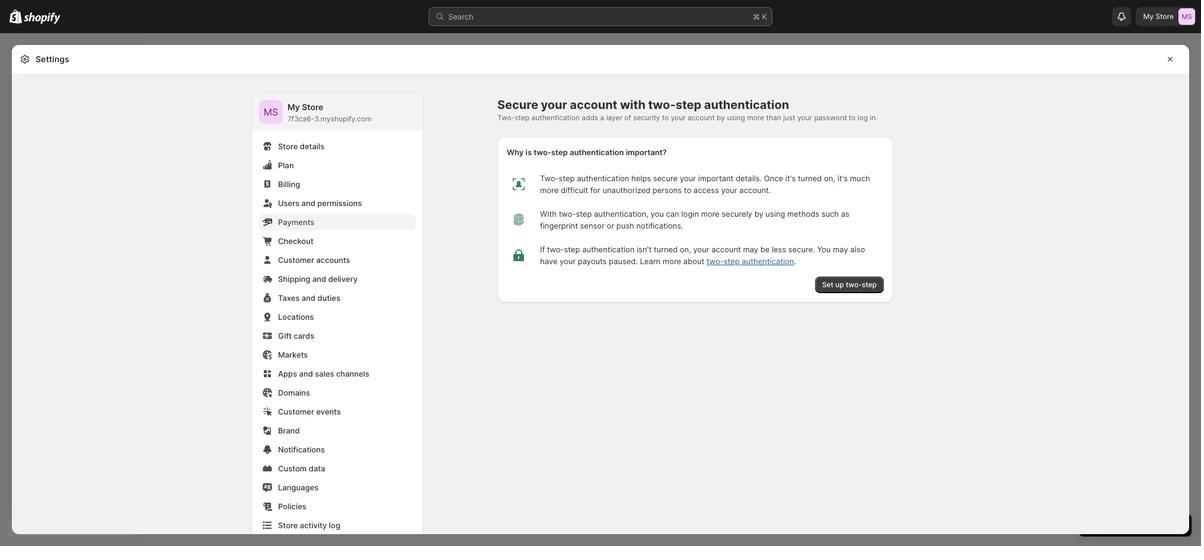 Task type: describe. For each thing, give the bounding box(es) containing it.
brand link
[[259, 423, 416, 440]]

if two-step authentication isn't turned on, your account may be less secure. you may also have your payouts paused. learn more about
[[540, 245, 866, 266]]

checkout
[[278, 237, 314, 246]]

security
[[634, 113, 660, 122]]

notifications.
[[637, 221, 684, 231]]

0 horizontal spatial to
[[662, 113, 669, 122]]

data
[[309, 464, 325, 474]]

account inside if two-step authentication isn't turned on, your account may be less secure. you may also have your payouts paused. learn more about
[[712, 245, 741, 254]]

and for permissions
[[302, 199, 316, 208]]

turned inside if two-step authentication isn't turned on, your account may be less secure. you may also have your payouts paused. learn more about
[[654, 245, 678, 254]]

notifications link
[[259, 442, 416, 459]]

1 may from the left
[[743, 245, 759, 254]]

by inside with two-step authentication, you can login more securely by using methods such as fingerprint sensor or push notifications.
[[755, 209, 764, 219]]

my store 7f3ca6-3.myshopify.com
[[288, 102, 372, 123]]

languages link
[[259, 480, 416, 496]]

domains
[[278, 389, 310, 398]]

persons
[[653, 186, 682, 195]]

about
[[684, 257, 705, 266]]

paused.
[[609, 257, 638, 266]]

up
[[836, 281, 844, 289]]

or
[[607, 221, 615, 231]]

why
[[507, 148, 524, 157]]

two- inside secure your account with two-step authentication two-step authentication adds a layer of security to your account by using more than just your password to log in.
[[498, 113, 515, 122]]

unauthorized
[[603, 186, 651, 195]]

my store
[[1144, 12, 1175, 21]]

settings dialog
[[12, 45, 1190, 547]]

authentication,
[[594, 209, 649, 219]]

and for duties
[[302, 294, 316, 303]]

authentication inside if two-step authentication isn't turned on, your account may be less secure. you may also have your payouts paused. learn more about
[[583, 245, 635, 254]]

shipping and delivery link
[[259, 271, 416, 288]]

using inside secure your account with two-step authentication two-step authentication adds a layer of security to your account by using more than just your password to log in.
[[727, 113, 746, 122]]

plan
[[278, 161, 294, 170]]

taxes
[[278, 294, 300, 303]]

authentication up than
[[705, 98, 790, 112]]

step inside if two-step authentication isn't turned on, your account may be less secure. you may also have your payouts paused. learn more about
[[564, 245, 580, 254]]

locations link
[[259, 309, 416, 326]]

channels
[[336, 370, 370, 379]]

authentication down a
[[570, 148, 624, 157]]

than
[[767, 113, 782, 122]]

step down secure
[[515, 113, 530, 122]]

custom
[[278, 464, 307, 474]]

your right security
[[671, 113, 686, 122]]

apps
[[278, 370, 297, 379]]

payouts
[[578, 257, 607, 266]]

customer for customer events
[[278, 408, 314, 417]]

billing
[[278, 180, 300, 189]]

more inside two-step authentication helps secure your important details. once it's turned on, it's much more difficult for unauthorized persons to access your account.
[[540, 186, 559, 195]]

of
[[625, 113, 632, 122]]

secure
[[654, 174, 678, 183]]

apps and sales channels
[[278, 370, 370, 379]]

set up two-step button
[[815, 277, 884, 294]]

⌘
[[753, 12, 760, 21]]

events
[[316, 408, 341, 417]]

log inside secure your account with two-step authentication two-step authentication adds a layer of security to your account by using more than just your password to log in.
[[858, 113, 868, 122]]

password
[[815, 113, 847, 122]]

by inside secure your account with two-step authentication two-step authentication adds a layer of security to your account by using more than just your password to log in.
[[717, 113, 725, 122]]

payments link
[[259, 214, 416, 231]]

billing link
[[259, 176, 416, 193]]

layer
[[607, 113, 623, 122]]

customer accounts
[[278, 256, 350, 265]]

isn't
[[637, 245, 652, 254]]

store details
[[278, 142, 325, 151]]

users
[[278, 199, 300, 208]]

two-step authentication helps secure your important details. once it's turned on, it's much more difficult for unauthorized persons to access your account.
[[540, 174, 871, 195]]

log inside the shop settings menu element
[[329, 521, 340, 531]]

to inside two-step authentication helps secure your important details. once it's turned on, it's much more difficult for unauthorized persons to access your account.
[[684, 186, 692, 195]]

accounts
[[316, 256, 350, 265]]

and for sales
[[299, 370, 313, 379]]

helps
[[632, 174, 651, 183]]

have
[[540, 257, 558, 266]]

activity
[[300, 521, 327, 531]]

users and permissions
[[278, 199, 362, 208]]

languages
[[278, 483, 319, 493]]

can
[[666, 209, 680, 219]]

authentication left adds
[[532, 113, 580, 122]]

details.
[[736, 174, 762, 183]]

turned inside two-step authentication helps secure your important details. once it's turned on, it's much more difficult for unauthorized persons to access your account.
[[798, 174, 822, 183]]

my for my store 7f3ca6-3.myshopify.com
[[288, 102, 300, 112]]

a
[[601, 113, 605, 122]]

sensor
[[580, 221, 605, 231]]

is
[[526, 148, 532, 157]]

store activity log link
[[259, 518, 416, 534]]

my for my store
[[1144, 12, 1154, 21]]

less
[[772, 245, 787, 254]]

gift cards
[[278, 332, 314, 341]]

learn
[[640, 257, 661, 266]]

secure your account with two-step authentication two-step authentication adds a layer of security to your account by using more than just your password to log in.
[[498, 98, 878, 122]]

gift
[[278, 332, 292, 341]]

two- inside with two-step authentication, you can login more securely by using methods such as fingerprint sensor or push notifications.
[[559, 209, 576, 219]]

two-step authentication .
[[707, 257, 797, 266]]

two- right is
[[534, 148, 552, 157]]

shipping
[[278, 275, 311, 284]]

step right with
[[676, 98, 702, 112]]

taxes and duties link
[[259, 290, 416, 307]]

step right about
[[724, 257, 740, 266]]

shipping and delivery
[[278, 275, 358, 284]]

more inside if two-step authentication isn't turned on, your account may be less secure. you may also have your payouts paused. learn more about
[[663, 257, 682, 266]]

notifications
[[278, 445, 325, 455]]

custom data link
[[259, 461, 416, 478]]

markets
[[278, 351, 308, 360]]

my store image inside the shop settings menu element
[[259, 100, 283, 124]]

such
[[822, 209, 839, 219]]

nada image for if
[[513, 250, 525, 262]]

sales
[[315, 370, 334, 379]]



Task type: locate. For each thing, give the bounding box(es) containing it.
0 horizontal spatial my store image
[[259, 100, 283, 124]]

0 vertical spatial on,
[[825, 174, 836, 183]]

more up with on the left
[[540, 186, 559, 195]]

two- right nada image
[[540, 174, 559, 183]]

more inside secure your account with two-step authentication two-step authentication adds a layer of security to your account by using more than just your password to log in.
[[748, 113, 765, 122]]

1 horizontal spatial by
[[755, 209, 764, 219]]

store inside my store 7f3ca6-3.myshopify.com
[[302, 102, 324, 112]]

step inside with two-step authentication, you can login more securely by using methods such as fingerprint sensor or push notifications.
[[576, 209, 592, 219]]

0 vertical spatial two-
[[498, 113, 515, 122]]

1 vertical spatial turned
[[654, 245, 678, 254]]

more
[[748, 113, 765, 122], [540, 186, 559, 195], [701, 209, 720, 219], [663, 257, 682, 266]]

2 customer from the top
[[278, 408, 314, 417]]

two- inside two-step authentication helps secure your important details. once it's turned on, it's much more difficult for unauthorized persons to access your account.
[[540, 174, 559, 183]]

two- right up in the bottom right of the page
[[846, 281, 862, 289]]

cards
[[294, 332, 314, 341]]

adds
[[582, 113, 599, 122]]

two- up security
[[649, 98, 676, 112]]

0 horizontal spatial log
[[329, 521, 340, 531]]

customer
[[278, 256, 314, 265], [278, 408, 314, 417]]

account up the two-step authentication link at the top of page
[[712, 245, 741, 254]]

0 vertical spatial my
[[1144, 12, 1154, 21]]

with
[[620, 98, 646, 112]]

two- down secure
[[498, 113, 515, 122]]

1 vertical spatial on,
[[680, 245, 692, 254]]

0 vertical spatial customer
[[278, 256, 314, 265]]

much
[[851, 174, 871, 183]]

0 horizontal spatial may
[[743, 245, 759, 254]]

0 vertical spatial my store image
[[1179, 8, 1196, 25]]

authentication up paused.
[[583, 245, 635, 254]]

and right the taxes
[[302, 294, 316, 303]]

0 horizontal spatial on,
[[680, 245, 692, 254]]

customer down domains
[[278, 408, 314, 417]]

and down customer accounts
[[313, 275, 326, 284]]

important
[[699, 174, 734, 183]]

you
[[818, 245, 831, 254]]

2 it's from the left
[[838, 174, 848, 183]]

2 may from the left
[[833, 245, 849, 254]]

more right learn
[[663, 257, 682, 266]]

1 vertical spatial my
[[288, 102, 300, 112]]

1 horizontal spatial may
[[833, 245, 849, 254]]

important?
[[626, 148, 667, 157]]

my store image left the 7f3ca6-
[[259, 100, 283, 124]]

customer events
[[278, 408, 341, 417]]

more inside with two-step authentication, you can login more securely by using methods such as fingerprint sensor or push notifications.
[[701, 209, 720, 219]]

secure.
[[789, 245, 816, 254]]

two-
[[498, 113, 515, 122], [540, 174, 559, 183]]

nada image left if
[[513, 250, 525, 262]]

two- up fingerprint
[[559, 209, 576, 219]]

and for delivery
[[313, 275, 326, 284]]

1 vertical spatial two-
[[540, 174, 559, 183]]

you
[[651, 209, 664, 219]]

ms button
[[259, 100, 283, 124]]

authentication up for
[[577, 174, 630, 183]]

turned up learn
[[654, 245, 678, 254]]

your up access
[[680, 174, 696, 183]]

1 horizontal spatial on,
[[825, 174, 836, 183]]

nada image for with
[[513, 214, 525, 226]]

k
[[763, 12, 768, 21]]

search
[[448, 12, 474, 21]]

taxes and duties
[[278, 294, 341, 303]]

step inside set up two-step button
[[862, 281, 877, 289]]

2 vertical spatial account
[[712, 245, 741, 254]]

two- inside secure your account with two-step authentication two-step authentication adds a layer of security to your account by using more than just your password to log in.
[[649, 98, 676, 112]]

0 horizontal spatial by
[[717, 113, 725, 122]]

authentication down be
[[742, 257, 795, 266]]

step up payouts on the top of page
[[564, 245, 580, 254]]

difficult
[[561, 186, 589, 195]]

customer down the "checkout"
[[278, 256, 314, 265]]

two- right if
[[547, 245, 564, 254]]

0 horizontal spatial it's
[[786, 174, 796, 183]]

just
[[784, 113, 796, 122]]

my inside my store 7f3ca6-3.myshopify.com
[[288, 102, 300, 112]]

in.
[[870, 113, 878, 122]]

0 vertical spatial by
[[717, 113, 725, 122]]

to
[[662, 113, 669, 122], [849, 113, 856, 122], [684, 186, 692, 195]]

to right security
[[662, 113, 669, 122]]

gift cards link
[[259, 328, 416, 345]]

two- right about
[[707, 257, 724, 266]]

details
[[300, 142, 325, 151]]

using left methods
[[766, 209, 786, 219]]

log down policies link
[[329, 521, 340, 531]]

0 horizontal spatial turned
[[654, 245, 678, 254]]

step right is
[[552, 148, 568, 157]]

and right apps
[[299, 370, 313, 379]]

1 vertical spatial log
[[329, 521, 340, 531]]

fingerprint
[[540, 221, 578, 231]]

nada image left with on the left
[[513, 214, 525, 226]]

may up the two-step authentication link at the top of page
[[743, 245, 759, 254]]

on,
[[825, 174, 836, 183], [680, 245, 692, 254]]

securely
[[722, 209, 753, 219]]

1 horizontal spatial it's
[[838, 174, 848, 183]]

on, left much
[[825, 174, 836, 183]]

0 vertical spatial nada image
[[513, 214, 525, 226]]

your right have
[[560, 257, 576, 266]]

be
[[761, 245, 770, 254]]

1 horizontal spatial to
[[684, 186, 692, 195]]

⌘ k
[[753, 12, 768, 21]]

brand
[[278, 427, 300, 436]]

1 customer from the top
[[278, 256, 314, 265]]

as
[[842, 209, 850, 219]]

for
[[591, 186, 601, 195]]

two- inside button
[[846, 281, 862, 289]]

0 horizontal spatial two-
[[498, 113, 515, 122]]

your down 'important'
[[722, 186, 738, 195]]

0 horizontal spatial using
[[727, 113, 746, 122]]

plan link
[[259, 157, 416, 174]]

store activity log
[[278, 521, 340, 531]]

authentication
[[705, 98, 790, 112], [532, 113, 580, 122], [570, 148, 624, 157], [577, 174, 630, 183], [583, 245, 635, 254], [742, 257, 795, 266]]

shopify image
[[9, 9, 22, 24]]

secure
[[498, 98, 539, 112]]

more right login
[[701, 209, 720, 219]]

it's right once
[[786, 174, 796, 183]]

2 nada image from the top
[[513, 250, 525, 262]]

0 vertical spatial log
[[858, 113, 868, 122]]

once
[[765, 174, 784, 183]]

shopify image
[[24, 12, 61, 24]]

authentication inside two-step authentication helps secure your important details. once it's turned on, it's much more difficult for unauthorized persons to access your account.
[[577, 174, 630, 183]]

permissions
[[318, 199, 362, 208]]

two-step authentication link
[[707, 257, 795, 266]]

policies
[[278, 502, 307, 512]]

custom data
[[278, 464, 325, 474]]

if
[[540, 245, 545, 254]]

1 vertical spatial account
[[688, 113, 715, 122]]

step up difficult
[[559, 174, 575, 183]]

using inside with two-step authentication, you can login more securely by using methods such as fingerprint sensor or push notifications.
[[766, 209, 786, 219]]

by right securely
[[755, 209, 764, 219]]

set up two-step
[[823, 281, 877, 289]]

may right you
[[833, 245, 849, 254]]

1 horizontal spatial my store image
[[1179, 8, 1196, 25]]

account.
[[740, 186, 771, 195]]

using
[[727, 113, 746, 122], [766, 209, 786, 219]]

your right secure
[[541, 98, 568, 112]]

to left in.
[[849, 113, 856, 122]]

turned up methods
[[798, 174, 822, 183]]

payments
[[278, 218, 315, 227]]

nada image
[[513, 214, 525, 226], [513, 250, 525, 262]]

delivery
[[328, 275, 358, 284]]

customer events link
[[259, 404, 416, 421]]

my store image right the my store
[[1179, 8, 1196, 25]]

store details link
[[259, 138, 416, 155]]

2 horizontal spatial to
[[849, 113, 856, 122]]

and right users
[[302, 199, 316, 208]]

two- inside if two-step authentication isn't turned on, your account may be less secure. you may also have your payouts paused. learn more about
[[547, 245, 564, 254]]

1 it's from the left
[[786, 174, 796, 183]]

my
[[1144, 12, 1154, 21], [288, 102, 300, 112]]

account up adds
[[570, 98, 618, 112]]

1 horizontal spatial turned
[[798, 174, 822, 183]]

1 horizontal spatial log
[[858, 113, 868, 122]]

step right up in the bottom right of the page
[[862, 281, 877, 289]]

settings
[[36, 54, 69, 64]]

on, inside if two-step authentication isn't turned on, your account may be less secure. you may also have your payouts paused. learn more about
[[680, 245, 692, 254]]

customer for customer accounts
[[278, 256, 314, 265]]

log
[[858, 113, 868, 122], [329, 521, 340, 531]]

may
[[743, 245, 759, 254], [833, 245, 849, 254]]

more left than
[[748, 113, 765, 122]]

log left in.
[[858, 113, 868, 122]]

1 vertical spatial using
[[766, 209, 786, 219]]

1 horizontal spatial two-
[[540, 174, 559, 183]]

nada image
[[513, 179, 525, 190]]

your up about
[[694, 245, 710, 254]]

0 vertical spatial using
[[727, 113, 746, 122]]

step inside two-step authentication helps secure your important details. once it's turned on, it's much more difficult for unauthorized persons to access your account.
[[559, 174, 575, 183]]

and
[[302, 199, 316, 208], [313, 275, 326, 284], [302, 294, 316, 303], [299, 370, 313, 379]]

1 vertical spatial customer
[[278, 408, 314, 417]]

1 horizontal spatial using
[[766, 209, 786, 219]]

my store image
[[1179, 8, 1196, 25], [259, 100, 283, 124]]

shop settings menu element
[[252, 93, 423, 542]]

1 nada image from the top
[[513, 214, 525, 226]]

domains link
[[259, 385, 416, 402]]

dialog
[[1195, 45, 1202, 535]]

it's
[[786, 174, 796, 183], [838, 174, 848, 183]]

1 vertical spatial by
[[755, 209, 764, 219]]

access
[[694, 186, 719, 195]]

apps and sales channels link
[[259, 366, 416, 383]]

3.myshopify.com
[[314, 114, 372, 123]]

checkout link
[[259, 233, 416, 250]]

1 vertical spatial nada image
[[513, 250, 525, 262]]

step up sensor
[[576, 209, 592, 219]]

by left than
[[717, 113, 725, 122]]

on, inside two-step authentication helps secure your important details. once it's turned on, it's much more difficult for unauthorized persons to access your account.
[[825, 174, 836, 183]]

users and permissions link
[[259, 195, 416, 212]]

0 horizontal spatial my
[[288, 102, 300, 112]]

0 vertical spatial account
[[570, 98, 618, 112]]

on, up about
[[680, 245, 692, 254]]

it's left much
[[838, 174, 848, 183]]

account right security
[[688, 113, 715, 122]]

1 horizontal spatial my
[[1144, 12, 1154, 21]]

7f3ca6-
[[288, 114, 314, 123]]

markets link
[[259, 347, 416, 364]]

login
[[682, 209, 699, 219]]

0 vertical spatial turned
[[798, 174, 822, 183]]

also
[[851, 245, 866, 254]]

using left than
[[727, 113, 746, 122]]

your right just
[[798, 113, 813, 122]]

with two-step authentication, you can login more securely by using methods such as fingerprint sensor or push notifications.
[[540, 209, 850, 231]]

turned
[[798, 174, 822, 183], [654, 245, 678, 254]]

1 vertical spatial my store image
[[259, 100, 283, 124]]

to left access
[[684, 186, 692, 195]]



Task type: vqa. For each thing, say whether or not it's contained in the screenshot.
Handling fee
no



